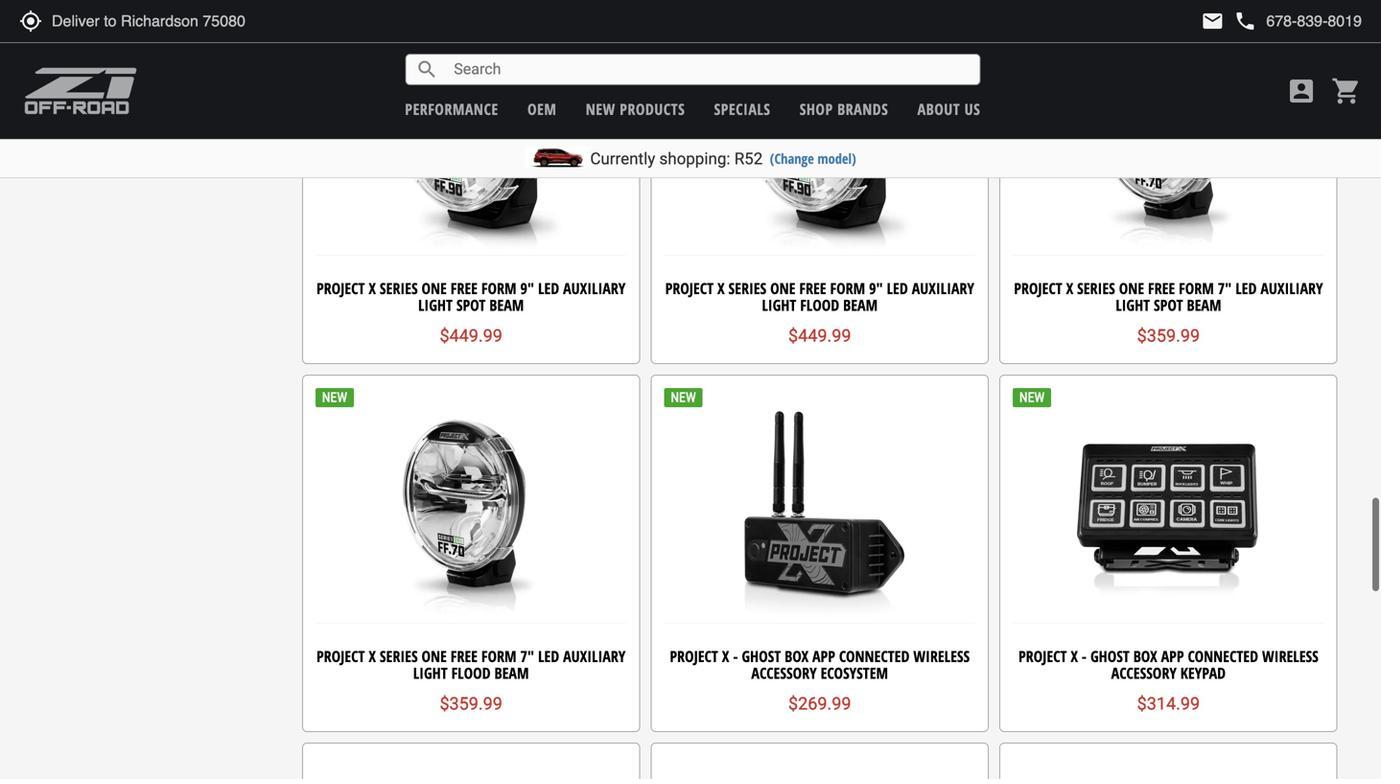 Task type: describe. For each thing, give the bounding box(es) containing it.
beam for project x series one free form 7" led auxiliary light flood beam
[[494, 663, 529, 684]]

phone link
[[1234, 10, 1362, 33]]

project x - ghost box app connected wireless accessory ecosystem
[[670, 646, 970, 684]]

oem
[[528, 99, 557, 119]]

form for project x series one free form 7" led auxiliary light spot beam
[[1179, 278, 1214, 299]]

brands
[[837, 99, 888, 119]]

x for project x series one free form 7" led auxiliary light spot beam
[[1066, 278, 1073, 299]]

specials
[[714, 99, 771, 119]]

app for keypad
[[1161, 646, 1184, 667]]

beam for project x series one free form 9" led auxiliary light flood beam
[[843, 295, 878, 315]]

products
[[620, 99, 685, 119]]

connected for ecosystem
[[839, 646, 910, 667]]

model)
[[818, 149, 856, 168]]

account_box
[[1286, 76, 1317, 106]]

shopping_cart link
[[1327, 76, 1362, 106]]

Search search field
[[439, 55, 980, 84]]

project for project x - ghost box app connected wireless accessory ecosystem
[[670, 646, 718, 667]]

project for project x - ghost box app connected wireless accessory keypad
[[1019, 646, 1067, 667]]

search
[[416, 58, 439, 81]]

light for project x series one free form 7" led auxiliary light flood beam
[[413, 663, 448, 684]]

flood for 7"
[[451, 663, 491, 684]]

wireless for project x - ghost box app connected wireless accessory ecosystem
[[913, 646, 970, 667]]

led for project x series one free form 7" led auxiliary light flood beam
[[538, 646, 559, 667]]

$449.99 for spot
[[440, 326, 502, 346]]

project x series one free form 9" led auxiliary light spot beam
[[316, 278, 626, 315]]

shopping_cart
[[1331, 76, 1362, 106]]

shop brands
[[800, 99, 888, 119]]

x for project x - ghost box app connected wireless accessory ecosystem
[[722, 646, 729, 667]]

project x series one free form 9" led auxiliary light flood beam
[[665, 278, 974, 315]]

performance
[[405, 99, 498, 119]]

beam for project x series one free form 7" led auxiliary light spot beam
[[1187, 295, 1222, 315]]

phone
[[1234, 10, 1257, 33]]

box for keypad
[[1133, 646, 1157, 667]]

light for project x series one free form 9" led auxiliary light spot beam
[[418, 295, 453, 315]]

7" for flood
[[520, 646, 534, 667]]

x for project x series one free form 9" led auxiliary light flood beam
[[717, 278, 725, 299]]

mail
[[1201, 10, 1224, 33]]

led for project x series one free form 9" led auxiliary light spot beam
[[538, 278, 559, 299]]

light for project x series one free form 9" led auxiliary light flood beam
[[762, 295, 796, 315]]

specials link
[[714, 99, 771, 119]]

accessory for keypad
[[1111, 663, 1177, 684]]

mail link
[[1201, 10, 1224, 33]]

$449.99 for flood
[[788, 326, 851, 346]]

accessory for ecosystem
[[751, 663, 817, 684]]

mail phone
[[1201, 10, 1257, 33]]

about
[[918, 99, 960, 119]]

one for project x series one free form 9" led auxiliary light spot beam
[[422, 278, 447, 299]]

series for project x series one free form 7" led auxiliary light spot beam
[[1077, 278, 1115, 299]]

my_location
[[19, 10, 42, 33]]

ghost for keypad
[[1091, 646, 1130, 667]]

ghost for ecosystem
[[742, 646, 781, 667]]

spot for 9"
[[456, 295, 486, 315]]

performance link
[[405, 99, 498, 119]]



Task type: vqa. For each thing, say whether or not it's contained in the screenshot.
App in PROJECT X - Ghost Box App Connected Wireless Accessory Keypad
yes



Task type: locate. For each thing, give the bounding box(es) containing it.
(change
[[770, 149, 814, 168]]

connected up the $314.99
[[1188, 646, 1258, 667]]

r52
[[734, 149, 763, 168]]

currently
[[590, 149, 655, 168]]

free
[[451, 278, 478, 299], [799, 278, 826, 299], [1148, 278, 1175, 299], [451, 646, 478, 667]]

spot for 7"
[[1154, 295, 1183, 315]]

0 horizontal spatial $449.99
[[440, 326, 502, 346]]

0 vertical spatial 7"
[[1218, 278, 1232, 299]]

1 horizontal spatial $449.99
[[788, 326, 851, 346]]

1 horizontal spatial 9"
[[869, 278, 883, 299]]

1 box from the left
[[785, 646, 809, 667]]

7"
[[1218, 278, 1232, 299], [520, 646, 534, 667]]

x inside project x series one free form 7" led auxiliary light flood beam
[[369, 646, 376, 667]]

x inside "project x series one free form 7" led auxiliary light spot beam"
[[1066, 278, 1073, 299]]

1 wireless from the left
[[913, 646, 970, 667]]

9"
[[520, 278, 534, 299], [869, 278, 883, 299]]

box inside project x - ghost box app connected wireless accessory keypad
[[1133, 646, 1157, 667]]

one inside project x series one free form 9" led auxiliary light spot beam
[[422, 278, 447, 299]]

9" inside project x series one free form 9" led auxiliary light flood beam
[[869, 278, 883, 299]]

accessory inside project x - ghost box app connected wireless accessory keypad
[[1111, 663, 1177, 684]]

one for project x series one free form 9" led auxiliary light flood beam
[[770, 278, 796, 299]]

auxiliary inside project x series one free form 7" led auxiliary light flood beam
[[563, 646, 626, 667]]

x inside project x - ghost box app connected wireless accessory keypad
[[1071, 646, 1078, 667]]

auxiliary for project x series one free form 7" led auxiliary light flood beam
[[563, 646, 626, 667]]

wireless inside project x - ghost box app connected wireless accessory keypad
[[1262, 646, 1319, 667]]

connected inside project x - ghost box app connected wireless accessory keypad
[[1188, 646, 1258, 667]]

flood inside project x series one free form 9" led auxiliary light flood beam
[[800, 295, 839, 315]]

x for project x - ghost box app connected wireless accessory keypad
[[1071, 646, 1078, 667]]

wireless for project x - ghost box app connected wireless accessory keypad
[[1262, 646, 1319, 667]]

series for project x series one free form 7" led auxiliary light flood beam
[[380, 646, 418, 667]]

light inside "project x series one free form 7" led auxiliary light spot beam"
[[1116, 295, 1150, 315]]

project inside project x series one free form 9" led auxiliary light flood beam
[[665, 278, 714, 299]]

light
[[418, 295, 453, 315], [762, 295, 796, 315], [1116, 295, 1150, 315], [413, 663, 448, 684]]

z1 motorsports logo image
[[24, 67, 138, 115]]

led for project x series one free form 9" led auxiliary light flood beam
[[887, 278, 908, 299]]

0 horizontal spatial -
[[733, 646, 738, 667]]

wireless
[[913, 646, 970, 667], [1262, 646, 1319, 667]]

one
[[422, 278, 447, 299], [770, 278, 796, 299], [1119, 278, 1144, 299], [422, 646, 447, 667]]

new
[[586, 99, 616, 119]]

led inside project x series one free form 7" led auxiliary light flood beam
[[538, 646, 559, 667]]

ghost inside "project x - ghost box app connected wireless accessory ecosystem"
[[742, 646, 781, 667]]

form
[[481, 278, 517, 299], [830, 278, 865, 299], [1179, 278, 1214, 299], [481, 646, 517, 667]]

form for project x series one free form 9" led auxiliary light spot beam
[[481, 278, 517, 299]]

x inside "project x - ghost box app connected wireless accessory ecosystem"
[[722, 646, 729, 667]]

1 vertical spatial $359.99
[[440, 695, 502, 715]]

light inside project x series one free form 7" led auxiliary light flood beam
[[413, 663, 448, 684]]

9" for spot
[[520, 278, 534, 299]]

series inside "project x series one free form 7" led auxiliary light spot beam"
[[1077, 278, 1115, 299]]

0 horizontal spatial accessory
[[751, 663, 817, 684]]

0 horizontal spatial $359.99
[[440, 695, 502, 715]]

wireless inside "project x - ghost box app connected wireless accessory ecosystem"
[[913, 646, 970, 667]]

$359.99 for flood
[[440, 695, 502, 715]]

2 ghost from the left
[[1091, 646, 1130, 667]]

1 app from the left
[[812, 646, 835, 667]]

account_box link
[[1281, 76, 1322, 106]]

oem link
[[528, 99, 557, 119]]

project
[[316, 278, 365, 299], [665, 278, 714, 299], [1014, 278, 1062, 299], [316, 646, 365, 667], [670, 646, 718, 667], [1019, 646, 1067, 667]]

one for project x series one free form 7" led auxiliary light flood beam
[[422, 646, 447, 667]]

beam inside "project x series one free form 7" led auxiliary light spot beam"
[[1187, 295, 1222, 315]]

1 $449.99 from the left
[[440, 326, 502, 346]]

project x - ghost box app connected wireless accessory keypad
[[1019, 646, 1319, 684]]

1 horizontal spatial flood
[[800, 295, 839, 315]]

light for project x series one free form 7" led auxiliary light spot beam
[[1116, 295, 1150, 315]]

9" for flood
[[869, 278, 883, 299]]

spot inside project x series one free form 9" led auxiliary light spot beam
[[456, 295, 486, 315]]

auxiliary inside project x series one free form 9" led auxiliary light flood beam
[[912, 278, 974, 299]]

free for project x series one free form 7" led auxiliary light spot beam
[[1148, 278, 1175, 299]]

project for project x series one free form 9" led auxiliary light flood beam
[[665, 278, 714, 299]]

2 wireless from the left
[[1262, 646, 1319, 667]]

light inside project x series one free form 9" led auxiliary light flood beam
[[762, 295, 796, 315]]

about us link
[[918, 99, 981, 119]]

wireless right keypad
[[1262, 646, 1319, 667]]

project inside project x series one free form 9" led auxiliary light spot beam
[[316, 278, 365, 299]]

project for project x series one free form 7" led auxiliary light flood beam
[[316, 646, 365, 667]]

1 horizontal spatial connected
[[1188, 646, 1258, 667]]

0 horizontal spatial flood
[[451, 663, 491, 684]]

$449.99 down project x series one free form 9" led auxiliary light flood beam
[[788, 326, 851, 346]]

accessory up $269.99
[[751, 663, 817, 684]]

auxiliary for project x series one free form 9" led auxiliary light spot beam
[[563, 278, 626, 299]]

1 connected from the left
[[839, 646, 910, 667]]

project x series one free form 7" led auxiliary light flood beam
[[316, 646, 626, 684]]

form for project x series one free form 9" led auxiliary light flood beam
[[830, 278, 865, 299]]

accessory inside "project x - ghost box app connected wireless accessory ecosystem"
[[751, 663, 817, 684]]

2 app from the left
[[1161, 646, 1184, 667]]

led inside project x series one free form 9" led auxiliary light spot beam
[[538, 278, 559, 299]]

1 vertical spatial flood
[[451, 663, 491, 684]]

accessory up the $314.99
[[1111, 663, 1177, 684]]

shop brands link
[[800, 99, 888, 119]]

- inside "project x - ghost box app connected wireless accessory ecosystem"
[[733, 646, 738, 667]]

auxiliary inside "project x series one free form 7" led auxiliary light spot beam"
[[1261, 278, 1323, 299]]

2 spot from the left
[[1154, 295, 1183, 315]]

1 9" from the left
[[520, 278, 534, 299]]

$359.99
[[1137, 326, 1200, 346], [440, 695, 502, 715]]

0 horizontal spatial wireless
[[913, 646, 970, 667]]

0 horizontal spatial ghost
[[742, 646, 781, 667]]

-
[[733, 646, 738, 667], [1082, 646, 1087, 667]]

auxiliary for project x series one free form 9" led auxiliary light flood beam
[[912, 278, 974, 299]]

led for project x series one free form 7" led auxiliary light spot beam
[[1236, 278, 1257, 299]]

7" for spot
[[1218, 278, 1232, 299]]

beam inside project x series one free form 9" led auxiliary light spot beam
[[489, 295, 524, 315]]

led inside project x series one free form 9" led auxiliary light flood beam
[[887, 278, 908, 299]]

free inside "project x series one free form 7" led auxiliary light spot beam"
[[1148, 278, 1175, 299]]

1 accessory from the left
[[751, 663, 817, 684]]

beam
[[489, 295, 524, 315], [843, 295, 878, 315], [1187, 295, 1222, 315], [494, 663, 529, 684]]

$359.99 down "project x series one free form 7" led auxiliary light spot beam"
[[1137, 326, 1200, 346]]

app inside project x - ghost box app connected wireless accessory keypad
[[1161, 646, 1184, 667]]

shopping:
[[659, 149, 730, 168]]

0 vertical spatial $359.99
[[1137, 326, 1200, 346]]

1 horizontal spatial 7"
[[1218, 278, 1232, 299]]

free for project x series one free form 9" led auxiliary light spot beam
[[451, 278, 478, 299]]

about us
[[918, 99, 981, 119]]

ghost inside project x - ghost box app connected wireless accessory keypad
[[1091, 646, 1130, 667]]

keypad
[[1181, 663, 1226, 684]]

project for project x series one free form 9" led auxiliary light spot beam
[[316, 278, 365, 299]]

beam inside project x series one free form 9" led auxiliary light flood beam
[[843, 295, 878, 315]]

form inside "project x series one free form 7" led auxiliary light spot beam"
[[1179, 278, 1214, 299]]

1 ghost from the left
[[742, 646, 781, 667]]

box
[[785, 646, 809, 667], [1133, 646, 1157, 667]]

x inside project x series one free form 9" led auxiliary light spot beam
[[369, 278, 376, 299]]

project inside "project x - ghost box app connected wireless accessory ecosystem"
[[670, 646, 718, 667]]

app up $269.99
[[812, 646, 835, 667]]

2 connected from the left
[[1188, 646, 1258, 667]]

app inside "project x - ghost box app connected wireless accessory ecosystem"
[[812, 646, 835, 667]]

connected
[[839, 646, 910, 667], [1188, 646, 1258, 667]]

one for project x series one free form 7" led auxiliary light spot beam
[[1119, 278, 1144, 299]]

0 horizontal spatial 9"
[[520, 278, 534, 299]]

spot
[[456, 295, 486, 315], [1154, 295, 1183, 315]]

project for project x series one free form 7" led auxiliary light spot beam
[[1014, 278, 1062, 299]]

form for project x series one free form 7" led auxiliary light flood beam
[[481, 646, 517, 667]]

0 horizontal spatial box
[[785, 646, 809, 667]]

flood
[[800, 295, 839, 315], [451, 663, 491, 684]]

form inside project x series one free form 9" led auxiliary light flood beam
[[830, 278, 865, 299]]

box up $269.99
[[785, 646, 809, 667]]

2 - from the left
[[1082, 646, 1087, 667]]

free for project x series one free form 9" led auxiliary light flood beam
[[799, 278, 826, 299]]

series inside project x series one free form 9" led auxiliary light spot beam
[[380, 278, 418, 299]]

light inside project x series one free form 9" led auxiliary light spot beam
[[418, 295, 453, 315]]

0 horizontal spatial 7"
[[520, 646, 534, 667]]

auxiliary
[[563, 278, 626, 299], [912, 278, 974, 299], [1261, 278, 1323, 299], [563, 646, 626, 667]]

7" inside project x series one free form 7" led auxiliary light flood beam
[[520, 646, 534, 667]]

box inside "project x - ghost box app connected wireless accessory ecosystem"
[[785, 646, 809, 667]]

2 accessory from the left
[[1111, 663, 1177, 684]]

2 box from the left
[[1133, 646, 1157, 667]]

one inside project x series one free form 7" led auxiliary light flood beam
[[422, 646, 447, 667]]

app
[[812, 646, 835, 667], [1161, 646, 1184, 667]]

free inside project x series one free form 9" led auxiliary light spot beam
[[451, 278, 478, 299]]

1 horizontal spatial ghost
[[1091, 646, 1130, 667]]

one inside "project x series one free form 7" led auxiliary light spot beam"
[[1119, 278, 1144, 299]]

- for project x - ghost box app connected wireless accessory keypad
[[1082, 646, 1087, 667]]

$359.99 down project x series one free form 7" led auxiliary light flood beam
[[440, 695, 502, 715]]

$269.99
[[788, 695, 851, 715]]

x
[[369, 278, 376, 299], [717, 278, 725, 299], [1066, 278, 1073, 299], [369, 646, 376, 667], [722, 646, 729, 667], [1071, 646, 1078, 667]]

0 horizontal spatial connected
[[839, 646, 910, 667]]

x for project x series one free form 7" led auxiliary light flood beam
[[369, 646, 376, 667]]

series for project x series one free form 9" led auxiliary light flood beam
[[729, 278, 767, 299]]

2 9" from the left
[[869, 278, 883, 299]]

9" inside project x series one free form 9" led auxiliary light spot beam
[[520, 278, 534, 299]]

free inside project x series one free form 7" led auxiliary light flood beam
[[451, 646, 478, 667]]

$449.99 down project x series one free form 9" led auxiliary light spot beam
[[440, 326, 502, 346]]

ecosystem
[[821, 663, 888, 684]]

connected up $269.99
[[839, 646, 910, 667]]

shop
[[800, 99, 833, 119]]

wireless right ecosystem
[[913, 646, 970, 667]]

project inside project x series one free form 7" led auxiliary light flood beam
[[316, 646, 365, 667]]

free inside project x series one free form 9" led auxiliary light flood beam
[[799, 278, 826, 299]]

led inside "project x series one free form 7" led auxiliary light spot beam"
[[1236, 278, 1257, 299]]

flood for 9"
[[800, 295, 839, 315]]

$449.99
[[440, 326, 502, 346], [788, 326, 851, 346]]

auxiliary inside project x series one free form 9" led auxiliary light spot beam
[[563, 278, 626, 299]]

7" inside "project x series one free form 7" led auxiliary light spot beam"
[[1218, 278, 1232, 299]]

1 horizontal spatial wireless
[[1262, 646, 1319, 667]]

x for project x series one free form 9" led auxiliary light spot beam
[[369, 278, 376, 299]]

new products
[[586, 99, 685, 119]]

project x series one free form 7" led auxiliary light spot beam
[[1014, 278, 1323, 315]]

app up the $314.99
[[1161, 646, 1184, 667]]

1 horizontal spatial accessory
[[1111, 663, 1177, 684]]

series
[[380, 278, 418, 299], [729, 278, 767, 299], [1077, 278, 1115, 299], [380, 646, 418, 667]]

series inside project x series one free form 9" led auxiliary light flood beam
[[729, 278, 767, 299]]

beam inside project x series one free form 7" led auxiliary light flood beam
[[494, 663, 529, 684]]

1 horizontal spatial app
[[1161, 646, 1184, 667]]

x inside project x series one free form 9" led auxiliary light flood beam
[[717, 278, 725, 299]]

1 - from the left
[[733, 646, 738, 667]]

connected for keypad
[[1188, 646, 1258, 667]]

one inside project x series one free form 9" led auxiliary light flood beam
[[770, 278, 796, 299]]

currently shopping: r52 (change model)
[[590, 149, 856, 168]]

1 spot from the left
[[456, 295, 486, 315]]

app for ecosystem
[[812, 646, 835, 667]]

form inside project x series one free form 7" led auxiliary light flood beam
[[481, 646, 517, 667]]

free for project x series one free form 7" led auxiliary light flood beam
[[451, 646, 478, 667]]

series for project x series one free form 9" led auxiliary light spot beam
[[380, 278, 418, 299]]

series inside project x series one free form 7" led auxiliary light flood beam
[[380, 646, 418, 667]]

ghost left keypad
[[1091, 646, 1130, 667]]

flood inside project x series one free form 7" led auxiliary light flood beam
[[451, 663, 491, 684]]

0 horizontal spatial app
[[812, 646, 835, 667]]

auxiliary for project x series one free form 7" led auxiliary light spot beam
[[1261, 278, 1323, 299]]

1 horizontal spatial $359.99
[[1137, 326, 1200, 346]]

1 horizontal spatial spot
[[1154, 295, 1183, 315]]

1 horizontal spatial box
[[1133, 646, 1157, 667]]

2 $449.99 from the left
[[788, 326, 851, 346]]

box up the $314.99
[[1133, 646, 1157, 667]]

project inside "project x series one free form 7" led auxiliary light spot beam"
[[1014, 278, 1062, 299]]

1 horizontal spatial -
[[1082, 646, 1087, 667]]

0 vertical spatial flood
[[800, 295, 839, 315]]

accessory
[[751, 663, 817, 684], [1111, 663, 1177, 684]]

$314.99
[[1137, 695, 1200, 715]]

1 vertical spatial 7"
[[520, 646, 534, 667]]

connected inside "project x - ghost box app connected wireless accessory ecosystem"
[[839, 646, 910, 667]]

led
[[538, 278, 559, 299], [887, 278, 908, 299], [1236, 278, 1257, 299], [538, 646, 559, 667]]

- for project x - ghost box app connected wireless accessory ecosystem
[[733, 646, 738, 667]]

- inside project x - ghost box app connected wireless accessory keypad
[[1082, 646, 1087, 667]]

box for ecosystem
[[785, 646, 809, 667]]

$359.99 for spot
[[1137, 326, 1200, 346]]

beam for project x series one free form 9" led auxiliary light spot beam
[[489, 295, 524, 315]]

ghost
[[742, 646, 781, 667], [1091, 646, 1130, 667]]

ghost left ecosystem
[[742, 646, 781, 667]]

form inside project x series one free form 9" led auxiliary light spot beam
[[481, 278, 517, 299]]

us
[[965, 99, 981, 119]]

0 horizontal spatial spot
[[456, 295, 486, 315]]

project inside project x - ghost box app connected wireless accessory keypad
[[1019, 646, 1067, 667]]

spot inside "project x series one free form 7" led auxiliary light spot beam"
[[1154, 295, 1183, 315]]

new products link
[[586, 99, 685, 119]]

(change model) link
[[770, 149, 856, 168]]



